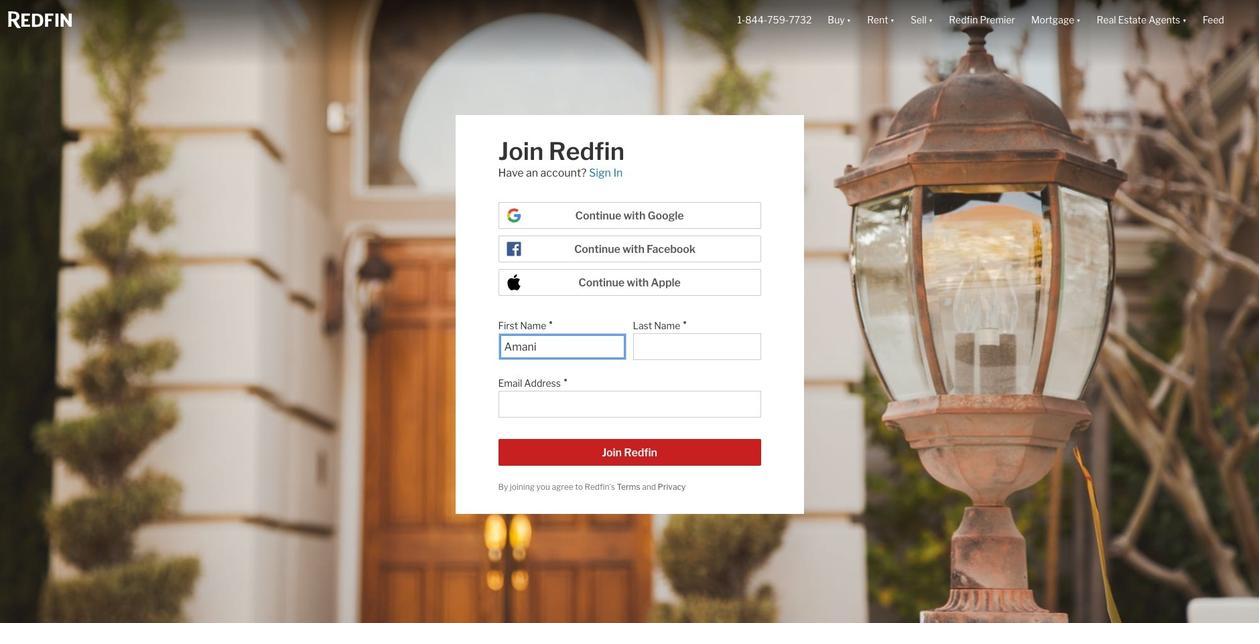 Task type: locate. For each thing, give the bounding box(es) containing it.
last name. required field. element
[[633, 313, 754, 334]]

email address. required field. element
[[498, 371, 754, 391]]

first name. required field. element
[[498, 313, 620, 334]]



Task type: describe. For each thing, give the bounding box(es) containing it.
First Name text field
[[504, 341, 620, 354]]



Task type: vqa. For each thing, say whether or not it's contained in the screenshot.
Email Address. Required Field. ELEMENT
yes



